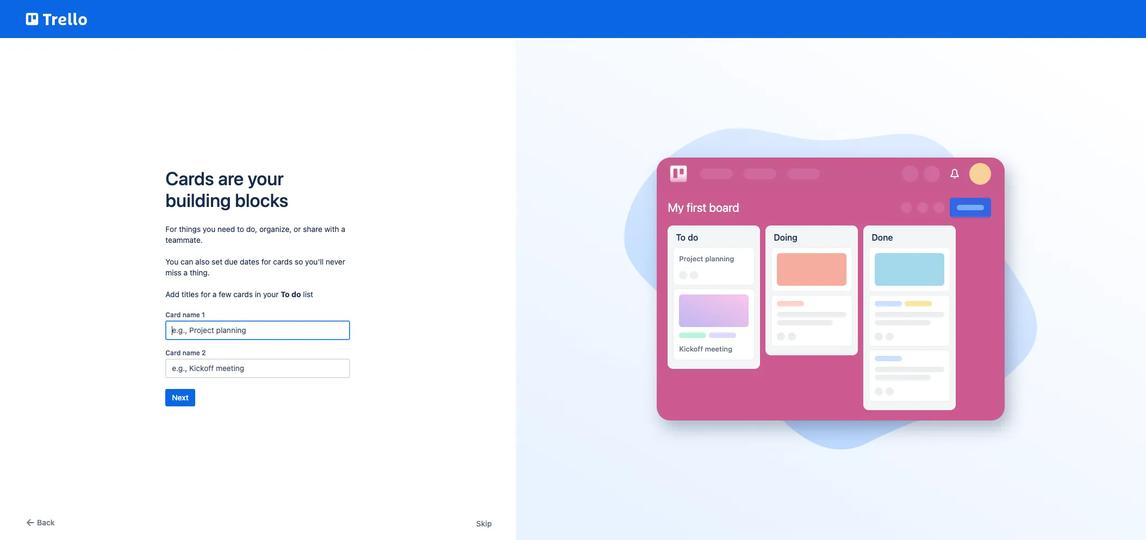 Task type: vqa. For each thing, say whether or not it's contained in the screenshot.
fourth MATCH from right
no



Task type: describe. For each thing, give the bounding box(es) containing it.
Card name 2 text field
[[165, 359, 350, 379]]

0 horizontal spatial for
[[201, 290, 211, 299]]

next
[[172, 393, 189, 402]]

project planning
[[679, 255, 734, 263]]

for things you need to do, organize, or share with a teammate.
[[165, 225, 345, 245]]

your inside cards are your building blocks
[[248, 168, 284, 189]]

add titles for a few cards in your to do list
[[165, 290, 313, 299]]

with
[[325, 225, 339, 234]]

cards
[[165, 168, 214, 189]]

0 horizontal spatial do
[[292, 290, 301, 299]]

doing
[[774, 233, 798, 243]]

1 vertical spatial your
[[263, 290, 279, 299]]

add
[[165, 290, 180, 299]]

can
[[181, 257, 193, 266]]

few
[[219, 290, 231, 299]]

are
[[218, 168, 244, 189]]

back
[[37, 518, 55, 528]]

kickoff meeting
[[679, 345, 733, 354]]

miss
[[165, 268, 182, 277]]

1 vertical spatial cards
[[233, 290, 253, 299]]

2 vertical spatial a
[[213, 290, 217, 299]]

so
[[295, 257, 303, 266]]

do,
[[246, 225, 257, 234]]

my
[[668, 201, 684, 215]]

thing.
[[190, 268, 210, 277]]

project
[[679, 255, 703, 263]]

card for card name 1
[[165, 311, 181, 319]]

in
[[255, 290, 261, 299]]

blocks
[[235, 189, 288, 211]]

planning
[[705, 255, 734, 263]]

1 vertical spatial to
[[281, 290, 290, 299]]

to
[[237, 225, 244, 234]]

name for 2
[[183, 349, 200, 357]]

things
[[179, 225, 201, 234]]

need
[[218, 225, 235, 234]]

Card name 1 text field
[[165, 321, 350, 340]]

a inside the for things you need to do, organize, or share with a teammate.
[[341, 225, 345, 234]]



Task type: locate. For each thing, give the bounding box(es) containing it.
to left list
[[281, 290, 290, 299]]

0 vertical spatial cards
[[273, 257, 293, 266]]

0 vertical spatial do
[[688, 233, 698, 243]]

meeting
[[705, 345, 733, 354]]

1
[[202, 311, 205, 319]]

cards left in
[[233, 290, 253, 299]]

you
[[165, 257, 179, 266]]

1 horizontal spatial trello image
[[668, 163, 690, 185]]

1 horizontal spatial to
[[676, 233, 686, 243]]

to up project on the top of page
[[676, 233, 686, 243]]

trello image
[[24, 7, 89, 32], [668, 163, 690, 185]]

0 vertical spatial your
[[248, 168, 284, 189]]

dates
[[240, 257, 259, 266]]

next button
[[165, 389, 195, 407]]

to
[[676, 233, 686, 243], [281, 290, 290, 299]]

card left 2
[[165, 349, 181, 357]]

also
[[195, 257, 210, 266]]

for
[[261, 257, 271, 266], [201, 290, 211, 299]]

card down add
[[165, 311, 181, 319]]

skip
[[476, 519, 492, 529]]

you
[[203, 225, 216, 234]]

1 horizontal spatial cards
[[273, 257, 293, 266]]

1 vertical spatial a
[[184, 268, 188, 277]]

cards inside you can also set due dates for cards so you'll never miss a thing.
[[273, 257, 293, 266]]

done
[[872, 233, 893, 243]]

cards
[[273, 257, 293, 266], [233, 290, 253, 299]]

card name 2
[[165, 349, 206, 357]]

organize,
[[259, 225, 292, 234]]

back button
[[24, 517, 55, 530]]

you can also set due dates for cards so you'll never miss a thing.
[[165, 257, 345, 277]]

do up project on the top of page
[[688, 233, 698, 243]]

2 horizontal spatial a
[[341, 225, 345, 234]]

teammate.
[[165, 235, 203, 245]]

or
[[294, 225, 301, 234]]

you'll
[[305, 257, 324, 266]]

0 vertical spatial to
[[676, 233, 686, 243]]

titles
[[182, 290, 199, 299]]

your right in
[[263, 290, 279, 299]]

a inside you can also set due dates for cards so you'll never miss a thing.
[[184, 268, 188, 277]]

card name 1
[[165, 311, 205, 319]]

do left list
[[292, 290, 301, 299]]

cards are your building blocks
[[165, 168, 288, 211]]

1 name from the top
[[183, 311, 200, 319]]

a right with
[[341, 225, 345, 234]]

building
[[165, 189, 231, 211]]

card
[[165, 311, 181, 319], [165, 349, 181, 357]]

kickoff
[[679, 345, 703, 354]]

do
[[688, 233, 698, 243], [292, 290, 301, 299]]

for inside you can also set due dates for cards so you'll never miss a thing.
[[261, 257, 271, 266]]

2 name from the top
[[183, 349, 200, 357]]

name left 1
[[183, 311, 200, 319]]

to do
[[676, 233, 698, 243]]

2 card from the top
[[165, 349, 181, 357]]

0 vertical spatial trello image
[[24, 7, 89, 32]]

2
[[202, 349, 206, 357]]

due
[[225, 257, 238, 266]]

name left 2
[[183, 349, 200, 357]]

for right dates at the left top of the page
[[261, 257, 271, 266]]

share
[[303, 225, 322, 234]]

a left few
[[213, 290, 217, 299]]

0 horizontal spatial cards
[[233, 290, 253, 299]]

board
[[709, 201, 739, 215]]

1 card from the top
[[165, 311, 181, 319]]

1 horizontal spatial do
[[688, 233, 698, 243]]

name
[[183, 311, 200, 319], [183, 349, 200, 357]]

0 horizontal spatial to
[[281, 290, 290, 299]]

your
[[248, 168, 284, 189], [263, 290, 279, 299]]

first
[[687, 201, 707, 215]]

1 vertical spatial name
[[183, 349, 200, 357]]

card for card name 2
[[165, 349, 181, 357]]

0 horizontal spatial a
[[184, 268, 188, 277]]

list
[[303, 290, 313, 299]]

0 vertical spatial card
[[165, 311, 181, 319]]

a
[[341, 225, 345, 234], [184, 268, 188, 277], [213, 290, 217, 299]]

skip button
[[476, 519, 492, 530]]

cards left so
[[273, 257, 293, 266]]

for right titles
[[201, 290, 211, 299]]

1 vertical spatial card
[[165, 349, 181, 357]]

0 vertical spatial a
[[341, 225, 345, 234]]

1 vertical spatial trello image
[[668, 163, 690, 185]]

0 horizontal spatial trello image
[[24, 7, 89, 32]]

set
[[212, 257, 223, 266]]

a down can
[[184, 268, 188, 277]]

my first board
[[668, 201, 739, 215]]

1 horizontal spatial for
[[261, 257, 271, 266]]

1 vertical spatial do
[[292, 290, 301, 299]]

1 horizontal spatial a
[[213, 290, 217, 299]]

1 vertical spatial for
[[201, 290, 211, 299]]

name for 1
[[183, 311, 200, 319]]

never
[[326, 257, 345, 266]]

0 vertical spatial for
[[261, 257, 271, 266]]

your right are
[[248, 168, 284, 189]]

0 vertical spatial name
[[183, 311, 200, 319]]

for
[[165, 225, 177, 234]]



